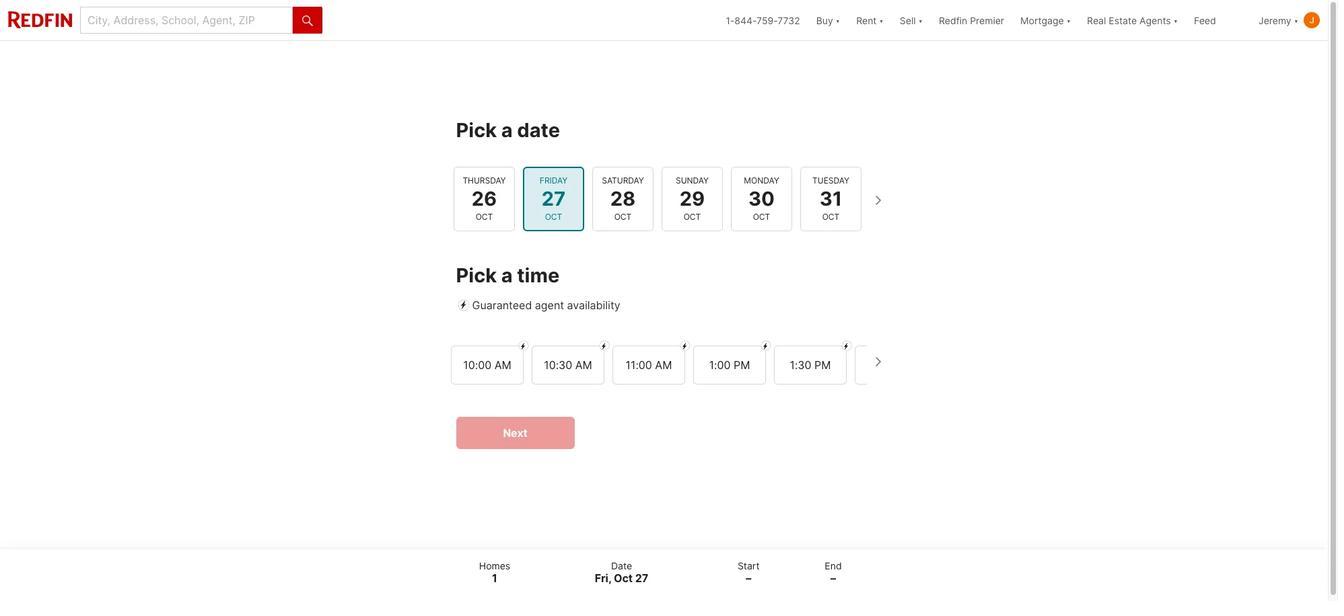 Task type: locate. For each thing, give the bounding box(es) containing it.
pm inside button
[[814, 359, 831, 372]]

1 horizontal spatial –
[[831, 572, 836, 586]]

▾ right sell
[[919, 14, 923, 26]]

11:00
[[625, 359, 652, 372]]

sell ▾ button
[[892, 0, 931, 40]]

1-844-759-7732 link
[[726, 14, 800, 26]]

844-
[[735, 14, 757, 26]]

1 a from the top
[[501, 118, 513, 142]]

– down start
[[746, 572, 751, 586]]

am for 11:00 am
[[655, 359, 672, 372]]

1 horizontal spatial am
[[575, 359, 592, 372]]

next button
[[456, 418, 575, 450]]

end –
[[825, 560, 842, 586]]

27 down friday
[[541, 187, 565, 211]]

1 horizontal spatial 27
[[635, 572, 649, 586]]

0 horizontal spatial pm
[[733, 359, 750, 372]]

am inside 10:30 am button
[[575, 359, 592, 372]]

pm right 1:00 on the right bottom of the page
[[733, 359, 750, 372]]

▾ right rent
[[879, 14, 884, 26]]

1 ▾ from the left
[[836, 14, 840, 26]]

a for date
[[501, 118, 513, 142]]

28
[[610, 187, 635, 211]]

0 horizontal spatial am
[[494, 359, 511, 372]]

30
[[748, 187, 775, 211]]

oct inside thursday 26 oct
[[475, 212, 493, 222]]

buy ▾ button
[[816, 0, 840, 40]]

10:00 am
[[463, 359, 511, 372]]

oct inside saturday 28 oct
[[614, 212, 631, 222]]

2 pm from the left
[[814, 359, 831, 372]]

pm
[[733, 359, 750, 372], [814, 359, 831, 372]]

▾ left the "user photo"
[[1294, 14, 1299, 26]]

1 vertical spatial a
[[501, 264, 513, 287]]

7732
[[778, 14, 800, 26]]

oct inside monday 30 oct
[[753, 212, 770, 222]]

– down end
[[831, 572, 836, 586]]

next image
[[867, 190, 888, 211]]

sell
[[900, 14, 916, 26]]

a up guaranteed
[[501, 264, 513, 287]]

pick up guaranteed
[[456, 264, 497, 287]]

1 horizontal spatial pm
[[814, 359, 831, 372]]

guaranteed
[[472, 299, 532, 313]]

759-
[[757, 14, 778, 26]]

4 ▾ from the left
[[1067, 14, 1071, 26]]

homes
[[479, 560, 510, 572]]

next image
[[867, 352, 888, 373]]

1 pick from the top
[[456, 118, 497, 142]]

2 – from the left
[[831, 572, 836, 586]]

agents
[[1140, 14, 1171, 26]]

sunday 29 oct
[[676, 176, 709, 222]]

buy ▾
[[816, 14, 840, 26]]

2 pick from the top
[[456, 264, 497, 287]]

5 ▾ from the left
[[1174, 14, 1178, 26]]

redfin premier button
[[931, 0, 1013, 40]]

oct down 31
[[822, 212, 839, 222]]

pick for pick a time
[[456, 264, 497, 287]]

a left 'date'
[[501, 118, 513, 142]]

am right 11:00
[[655, 359, 672, 372]]

– inside start –
[[746, 572, 751, 586]]

oct
[[475, 212, 493, 222], [545, 212, 562, 222], [614, 212, 631, 222], [683, 212, 701, 222], [753, 212, 770, 222], [822, 212, 839, 222], [614, 572, 633, 586]]

fri,
[[595, 572, 611, 586]]

rent
[[856, 14, 877, 26]]

10:30
[[544, 359, 572, 372]]

oct for 29
[[683, 212, 701, 222]]

1
[[492, 572, 497, 586]]

mortgage ▾
[[1021, 14, 1071, 26]]

1 am from the left
[[494, 359, 511, 372]]

27
[[541, 187, 565, 211], [635, 572, 649, 586]]

oct down friday
[[545, 212, 562, 222]]

10:00
[[463, 359, 491, 372]]

am
[[494, 359, 511, 372], [575, 359, 592, 372], [655, 359, 672, 372]]

start –
[[738, 560, 760, 586]]

am inside '11:00 am' button
[[655, 359, 672, 372]]

pm right 1:30
[[814, 359, 831, 372]]

oct inside the sunday 29 oct
[[683, 212, 701, 222]]

1:30
[[790, 359, 811, 372]]

pick for pick a date
[[456, 118, 497, 142]]

1-
[[726, 14, 735, 26]]

0 horizontal spatial –
[[746, 572, 751, 586]]

oct down 26
[[475, 212, 493, 222]]

3 am from the left
[[655, 359, 672, 372]]

▾ right the agents
[[1174, 14, 1178, 26]]

3 ▾ from the left
[[919, 14, 923, 26]]

oct down 30
[[753, 212, 770, 222]]

mortgage ▾ button
[[1013, 0, 1079, 40]]

31
[[820, 187, 842, 211]]

▾
[[836, 14, 840, 26], [879, 14, 884, 26], [919, 14, 923, 26], [1067, 14, 1071, 26], [1174, 14, 1178, 26], [1294, 14, 1299, 26]]

am right 10:30 on the bottom
[[575, 359, 592, 372]]

oct inside friday 27 oct
[[545, 212, 562, 222]]

1 vertical spatial 27
[[635, 572, 649, 586]]

oct down the 29
[[683, 212, 701, 222]]

City, Address, School, Agent, ZIP search field
[[80, 7, 293, 34]]

real
[[1087, 14, 1106, 26]]

1:00
[[709, 359, 730, 372]]

▾ right buy
[[836, 14, 840, 26]]

0 horizontal spatial 27
[[541, 187, 565, 211]]

a
[[501, 118, 513, 142], [501, 264, 513, 287]]

pick
[[456, 118, 497, 142], [456, 264, 497, 287]]

0 vertical spatial a
[[501, 118, 513, 142]]

pm inside "button"
[[733, 359, 750, 372]]

am right 10:00
[[494, 359, 511, 372]]

oct for 26
[[475, 212, 493, 222]]

1 pm from the left
[[733, 359, 750, 372]]

6 ▾ from the left
[[1294, 14, 1299, 26]]

saturday 28 oct
[[602, 176, 644, 222]]

jeremy
[[1259, 14, 1292, 26]]

0 vertical spatial 27
[[541, 187, 565, 211]]

oct down 28
[[614, 212, 631, 222]]

▾ for buy ▾
[[836, 14, 840, 26]]

oct for 27
[[545, 212, 562, 222]]

2 horizontal spatial am
[[655, 359, 672, 372]]

tuesday
[[812, 176, 849, 186]]

▾ for rent ▾
[[879, 14, 884, 26]]

date
[[611, 560, 632, 572]]

2 am from the left
[[575, 359, 592, 372]]

1:30 pm
[[790, 359, 831, 372]]

▾ right mortgage
[[1067, 14, 1071, 26]]

– inside end –
[[831, 572, 836, 586]]

redfin premier
[[939, 14, 1004, 26]]

0 vertical spatial pick
[[456, 118, 497, 142]]

26
[[471, 187, 497, 211]]

am for 10:00 am
[[494, 359, 511, 372]]

pm for 1:30 pm
[[814, 359, 831, 372]]

jeremy ▾
[[1259, 14, 1299, 26]]

2 ▾ from the left
[[879, 14, 884, 26]]

friday
[[539, 176, 567, 186]]

rent ▾ button
[[856, 0, 884, 40]]

2 a from the top
[[501, 264, 513, 287]]

1 – from the left
[[746, 572, 751, 586]]

am inside 10:00 am "button"
[[494, 359, 511, 372]]

oct down date in the bottom of the page
[[614, 572, 633, 586]]

1:30 pm button
[[774, 346, 847, 385]]

oct inside tuesday 31 oct
[[822, 212, 839, 222]]

– for end –
[[831, 572, 836, 586]]

monday 30 oct
[[744, 176, 779, 222]]

next
[[503, 427, 528, 440]]

29
[[679, 187, 705, 211]]

real estate agents ▾
[[1087, 14, 1178, 26]]

–
[[746, 572, 751, 586], [831, 572, 836, 586]]

11:00 am
[[625, 359, 672, 372]]

1 vertical spatial pick
[[456, 264, 497, 287]]

saturday
[[602, 176, 644, 186]]

27 right fri,
[[635, 572, 649, 586]]

1-844-759-7732
[[726, 14, 800, 26]]

pick up 'thursday'
[[456, 118, 497, 142]]



Task type: vqa. For each thing, say whether or not it's contained in the screenshot.


Task type: describe. For each thing, give the bounding box(es) containing it.
▾ for sell ▾
[[919, 14, 923, 26]]

end
[[825, 560, 842, 572]]

time
[[517, 264, 560, 287]]

homes 1
[[479, 560, 510, 586]]

estate
[[1109, 14, 1137, 26]]

oct inside date fri, oct  27
[[614, 572, 633, 586]]

1:00 pm button
[[693, 346, 766, 385]]

buy ▾ button
[[808, 0, 848, 40]]

sell ▾
[[900, 14, 923, 26]]

▾ inside "dropdown button"
[[1174, 14, 1178, 26]]

tuesday 31 oct
[[812, 176, 849, 222]]

date
[[517, 118, 560, 142]]

feed
[[1194, 14, 1216, 26]]

a for time
[[501, 264, 513, 287]]

buy
[[816, 14, 833, 26]]

10:30 am button
[[531, 346, 604, 385]]

thursday
[[462, 176, 506, 186]]

▾ for mortgage ▾
[[1067, 14, 1071, 26]]

mortgage
[[1021, 14, 1064, 26]]

pm for 1:00 pm
[[733, 359, 750, 372]]

am for 10:30 am
[[575, 359, 592, 372]]

real estate agents ▾ button
[[1079, 0, 1186, 40]]

rent ▾
[[856, 14, 884, 26]]

pick a time
[[456, 264, 560, 287]]

availability
[[567, 299, 620, 313]]

sunday
[[676, 176, 709, 186]]

feed button
[[1186, 0, 1251, 40]]

submit search image
[[302, 15, 313, 26]]

pick a date
[[456, 118, 560, 142]]

oct for 30
[[753, 212, 770, 222]]

sell ▾ button
[[900, 0, 923, 40]]

mortgage ▾ button
[[1021, 0, 1071, 40]]

friday 27 oct
[[539, 176, 567, 222]]

▾ for jeremy ▾
[[1294, 14, 1299, 26]]

start
[[738, 560, 760, 572]]

oct for 28
[[614, 212, 631, 222]]

user photo image
[[1304, 12, 1320, 28]]

premier
[[970, 14, 1004, 26]]

11:00 am button
[[612, 346, 685, 385]]

1:00 pm
[[709, 359, 750, 372]]

date fri, oct  27
[[595, 560, 649, 586]]

guaranteed agent availability
[[472, 299, 620, 313]]

redfin
[[939, 14, 968, 26]]

27 inside friday 27 oct
[[541, 187, 565, 211]]

oct for 31
[[822, 212, 839, 222]]

27 inside date fri, oct  27
[[635, 572, 649, 586]]

– for start –
[[746, 572, 751, 586]]

10:00 am button
[[451, 346, 523, 385]]

monday
[[744, 176, 779, 186]]

real estate agents ▾ link
[[1087, 0, 1178, 40]]

10:30 am
[[544, 359, 592, 372]]

agent
[[535, 299, 564, 313]]

rent ▾ button
[[848, 0, 892, 40]]

thursday 26 oct
[[462, 176, 506, 222]]



